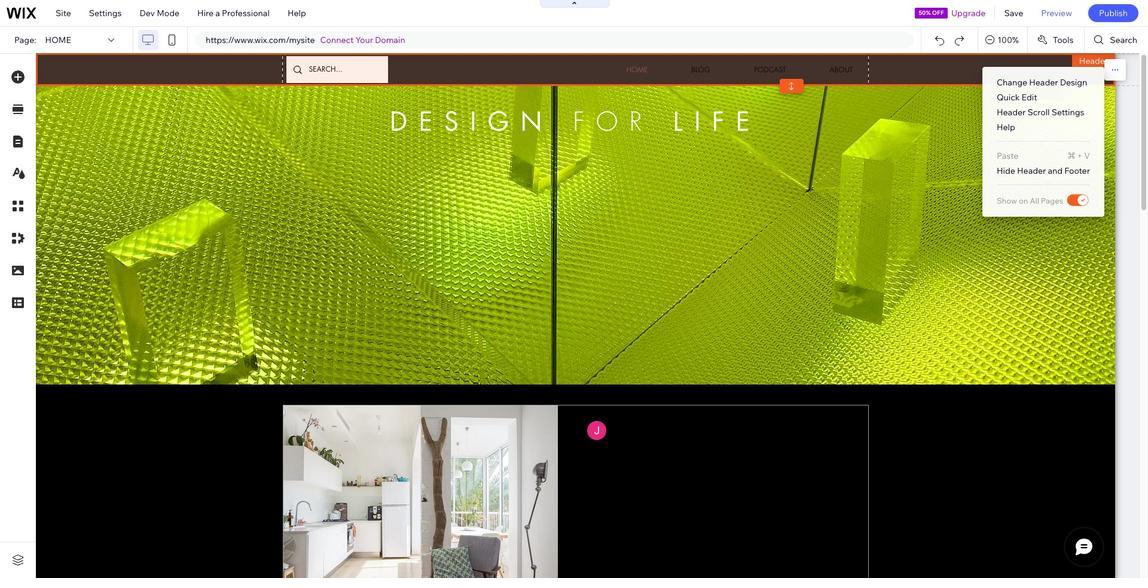 Task type: vqa. For each thing, say whether or not it's contained in the screenshot.
is at the left top of page
no



Task type: describe. For each thing, give the bounding box(es) containing it.
quick
[[997, 92, 1020, 103]]

header up "design"
[[1079, 56, 1108, 66]]

tools button
[[1028, 27, 1085, 53]]

domain
[[375, 35, 405, 45]]

save
[[1004, 8, 1024, 19]]

preview button
[[1033, 0, 1081, 26]]

header left and
[[1017, 166, 1046, 176]]

dev
[[140, 8, 155, 19]]

change header design quick edit header scroll settings help
[[997, 77, 1088, 133]]

publish button
[[1088, 4, 1139, 22]]

paste
[[997, 151, 1019, 161]]

home
[[45, 35, 71, 45]]

on
[[1019, 196, 1028, 205]]

pages
[[1041, 196, 1063, 205]]

v
[[1084, 151, 1090, 161]]

site
[[56, 8, 71, 19]]

off
[[932, 9, 944, 17]]

design
[[1060, 77, 1088, 88]]

0 horizontal spatial settings
[[89, 8, 122, 19]]

show
[[997, 196, 1017, 205]]

search button
[[1085, 27, 1148, 53]]

hide
[[997, 166, 1015, 176]]

+
[[1077, 151, 1083, 161]]

50% off
[[919, 9, 944, 17]]

edit
[[1022, 92, 1037, 103]]

your
[[356, 35, 373, 45]]

help inside change header design quick edit header scroll settings help
[[997, 122, 1015, 133]]

https://www.wix.com/mysite connect your domain
[[206, 35, 405, 45]]

https://www.wix.com/mysite
[[206, 35, 315, 45]]

preview
[[1041, 8, 1072, 19]]

and
[[1048, 166, 1063, 176]]



Task type: locate. For each thing, give the bounding box(es) containing it.
mode
[[157, 8, 179, 19]]

1 vertical spatial help
[[997, 122, 1015, 133]]

save button
[[995, 0, 1033, 26]]

a
[[215, 8, 220, 19]]

⌘ + v
[[1068, 151, 1090, 161]]

professional
[[222, 8, 270, 19]]

header up edit on the top right of page
[[1029, 77, 1058, 88]]

footer
[[1065, 166, 1090, 176]]

help
[[288, 8, 306, 19], [997, 122, 1015, 133]]

switch
[[1066, 193, 1090, 209]]

0 horizontal spatial help
[[288, 8, 306, 19]]

hide header and footer
[[997, 166, 1090, 176]]

scroll
[[1028, 107, 1050, 118]]

settings inside change header design quick edit header scroll settings help
[[1052, 107, 1085, 118]]

change
[[997, 77, 1028, 88]]

100% button
[[979, 27, 1027, 53]]

settings right scroll
[[1052, 107, 1085, 118]]

publish
[[1099, 8, 1128, 19]]

settings
[[89, 8, 122, 19], [1052, 107, 1085, 118]]

upgrade
[[952, 8, 986, 19]]

help up https://www.wix.com/mysite connect your domain
[[288, 8, 306, 19]]

dev mode
[[140, 8, 179, 19]]

help up paste
[[997, 122, 1015, 133]]

connect
[[320, 35, 354, 45]]

1 vertical spatial settings
[[1052, 107, 1085, 118]]

hire
[[197, 8, 214, 19]]

0 vertical spatial help
[[288, 8, 306, 19]]

settings left dev
[[89, 8, 122, 19]]

header
[[1079, 56, 1108, 66], [1029, 77, 1058, 88], [997, 107, 1026, 118], [1017, 166, 1046, 176]]

header down 'quick'
[[997, 107, 1026, 118]]

50%
[[919, 9, 931, 17]]

all
[[1030, 196, 1039, 205]]

tools
[[1053, 35, 1074, 45]]

0 vertical spatial settings
[[89, 8, 122, 19]]

100%
[[998, 35, 1019, 45]]

1 horizontal spatial settings
[[1052, 107, 1085, 118]]

hire a professional
[[197, 8, 270, 19]]

⌘
[[1068, 151, 1075, 161]]

1 horizontal spatial help
[[997, 122, 1015, 133]]

search
[[1110, 35, 1138, 45]]

show on all pages
[[997, 196, 1063, 205]]



